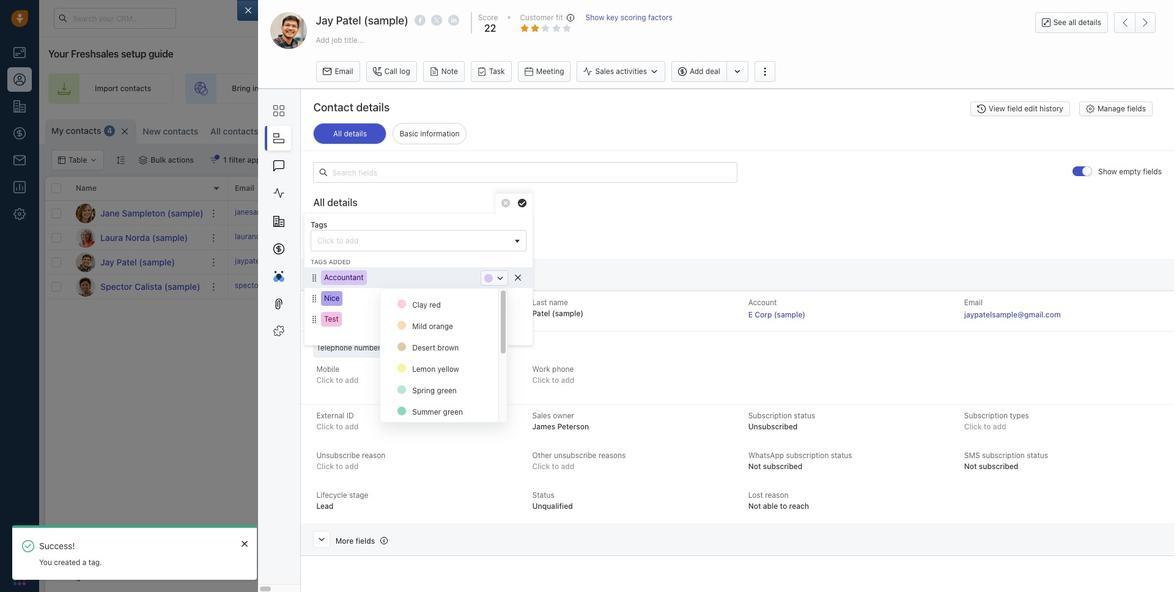 Task type: describe. For each thing, give the bounding box(es) containing it.
set
[[858, 84, 870, 93]]

first name jay
[[317, 298, 353, 318]]

summer
[[412, 408, 441, 417]]

phone image
[[13, 546, 26, 558]]

whatsapp subscription status not subscribed
[[749, 451, 853, 471]]

jay inside first name jay
[[317, 309, 329, 318]]

press space to select this row. row containing 48
[[229, 201, 1168, 226]]

j image
[[76, 252, 95, 272]]

container_wx8msf4aqz5i3rn1 image inside 1 filter applied button
[[210, 156, 218, 165]]

0 vertical spatial jay
[[316, 14, 333, 27]]

to inside external id click to add
[[336, 422, 343, 431]]

fields for more fields
[[356, 537, 375, 546]]

contacts for all
[[223, 126, 258, 136]]

1 horizontal spatial all
[[313, 197, 325, 208]]

contacts for new
[[163, 126, 198, 136]]

container_wx8msf4aqz5i3rn1 image inside "bulk actions" button
[[139, 156, 148, 165]]

1 for 1 filter applied
[[223, 155, 227, 165]]

j image
[[76, 203, 95, 223]]

add deal inside button
[[690, 67, 720, 76]]

0 vertical spatial james
[[708, 257, 731, 267]]

meeting
[[536, 67, 564, 76]]

pipeline
[[921, 84, 949, 93]]

empty
[[1120, 167, 1141, 176]]

a
[[82, 558, 87, 567]]

1 james peterson from the top
[[708, 257, 764, 267]]

sequence
[[743, 84, 777, 93]]

brown
[[438, 343, 459, 353]]

show key scoring factors link
[[586, 12, 673, 35]]

score for score
[[510, 184, 531, 193]]

subscription for click
[[965, 411, 1008, 420]]

status for sms
[[1027, 451, 1049, 460]]

0 horizontal spatial email
[[235, 184, 254, 193]]

patel inside the last name patel (sample)
[[533, 309, 550, 318]]

(sample) inside laura norda (sample) link
[[152, 232, 188, 243]]

peterson inside sales owner james peterson
[[558, 422, 589, 431]]

lost
[[749, 491, 763, 500]]

last name patel (sample)
[[533, 298, 584, 318]]

freshworks switcher image
[[13, 573, 26, 585]]

add inside 'unsubscribe reason click to add'
[[345, 462, 359, 471]]

jay patel (sample) link
[[100, 256, 175, 268]]

1 horizontal spatial 22
[[510, 256, 522, 267]]

subscription status unsubscribed
[[749, 411, 816, 431]]

1 team from the left
[[429, 84, 447, 93]]

12 more...
[[285, 127, 320, 136]]

scoring
[[621, 13, 646, 22]]

your
[[48, 48, 69, 59]]

details up 4167348672
[[327, 197, 358, 208]]

⌘
[[333, 127, 339, 136]]

3684932360
[[327, 207, 373, 216]]

able
[[763, 502, 778, 511]]

more fields
[[336, 537, 375, 546]]

press space to select this row. row containing 43
[[229, 226, 1168, 250]]

e corp (sample) link inside grid
[[877, 257, 933, 267]]

deal inside add deal link
[[1046, 84, 1061, 93]]

mobile
[[317, 365, 340, 374]]

l image
[[76, 228, 95, 247]]

o
[[341, 127, 347, 136]]

show empty fields
[[1099, 167, 1162, 176]]

sms subscription status not subscribed
[[965, 451, 1049, 471]]

import contacts
[[95, 84, 151, 93]]

more
[[336, 537, 354, 546]]

1 horizontal spatial unqualified
[[799, 257, 838, 267]]

laura norda (sample) link
[[100, 232, 188, 244]]

score for score 22
[[478, 13, 498, 22]]

1 for 1
[[1094, 10, 1097, 18]]

manage
[[1098, 104, 1125, 113]]

ui drag handle image for accountant
[[311, 271, 321, 285]]

dialog containing jay patel (sample)
[[238, 0, 1175, 592]]

applied
[[248, 155, 274, 165]]

ui drag handle image for test
[[311, 312, 321, 327]]

view field edit history button
[[971, 102, 1070, 116]]

row group containing jane sampleton (sample)
[[45, 201, 229, 299]]

up
[[872, 84, 881, 93]]

(sample) up title...
[[364, 14, 409, 27]]

janesampleton@gmail.com link
[[235, 207, 327, 220]]

manage fields button
[[1080, 102, 1153, 116]]

meeting button
[[518, 61, 571, 82]]

0 horizontal spatial all
[[211, 126, 221, 136]]

+ click to add for 22
[[602, 257, 650, 267]]

spector
[[100, 281, 132, 291]]

(sample) inside the last name patel (sample)
[[552, 309, 584, 318]]

activities
[[616, 67, 647, 76]]

click inside mobile click to add
[[317, 376, 334, 385]]

add inside external id click to add
[[345, 422, 359, 431]]

0 vertical spatial patel
[[336, 14, 361, 27]]

sales for sales activities
[[595, 67, 614, 76]]

0 horizontal spatial basic
[[336, 272, 355, 281]]

0 horizontal spatial patel
[[117, 257, 137, 267]]

reasons
[[599, 451, 626, 460]]

22 inside the score 22
[[484, 23, 496, 34]]

sales for sales owner
[[694, 184, 713, 193]]

add inside mobile click to add
[[345, 376, 359, 385]]

not for sms subscription status not subscribed
[[965, 462, 977, 471]]

0 vertical spatial basic
[[400, 129, 418, 138]]

3684932360 link
[[327, 207, 373, 220]]

mobile click to add
[[317, 365, 359, 385]]

Search your CRM... text field
[[54, 8, 176, 29]]

press space to select this row. row containing 54
[[229, 275, 1168, 299]]

first
[[317, 298, 332, 307]]

jaypatelsample@gmail.com + click to add
[[235, 256, 375, 265]]

tags for tags added
[[311, 258, 327, 266]]

corp inside 'account e corp (sample)'
[[755, 310, 772, 319]]

22 button
[[481, 23, 496, 34]]

0 horizontal spatial information
[[357, 272, 397, 281]]

title...
[[344, 35, 364, 44]]

route leads to your team
[[528, 84, 616, 93]]

see all details
[[1054, 18, 1102, 27]]

call
[[385, 67, 398, 76]]

spector calista (sample)
[[100, 281, 200, 291]]

add inside subscription types click to add
[[993, 422, 1007, 431]]

note
[[441, 67, 458, 76]]

numbers
[[354, 343, 385, 352]]

2 sales from the left
[[900, 84, 919, 93]]

(sample) inside jay patel (sample) link
[[139, 257, 175, 267]]

3 your from the left
[[883, 84, 898, 93]]

0 vertical spatial jay patel (sample)
[[316, 14, 409, 27]]

email inside button
[[335, 67, 353, 76]]

summer green
[[412, 408, 463, 417]]

external
[[317, 411, 345, 420]]

invite your team link
[[344, 73, 469, 104]]

1 vertical spatial 4
[[106, 573, 111, 582]]

reason for unsubscribe reason
[[362, 451, 386, 460]]

janesampleton@gmail.com 3684932360
[[235, 207, 373, 216]]

calista
[[135, 281, 162, 291]]

spectorcalista@gmail.com link
[[235, 280, 326, 293]]

customer
[[520, 13, 554, 22]]

green for summer green
[[443, 408, 463, 417]]

laura norda (sample)
[[100, 232, 188, 243]]

click inside work phone click to add
[[533, 376, 550, 385]]

1 vertical spatial peterson
[[733, 282, 764, 291]]

Search fields text field
[[313, 162, 738, 183]]

you created a tag.
[[39, 558, 102, 567]]

not inside lost reason not able to reach
[[749, 502, 761, 511]]

spectorcalista@gmail.com
[[235, 281, 326, 290]]

subscribed for whatsapp
[[763, 462, 803, 471]]

add inside other unsubscribe reasons click to add
[[561, 462, 575, 471]]

view
[[989, 104, 1006, 113]]

1 horizontal spatial information
[[420, 129, 460, 138]]

last
[[533, 298, 547, 307]]

press space to select this row. row containing jane sampleton (sample)
[[45, 201, 229, 226]]

subscribed for sms
[[979, 462, 1019, 471]]

name row
[[45, 177, 229, 201]]

setup
[[121, 48, 146, 59]]

(sample) up the techcave (sample) link at the right of the page
[[903, 257, 933, 267]]

spector calista (sample) link
[[100, 280, 200, 293]]

filter
[[229, 155, 246, 165]]

1 vertical spatial basic information
[[336, 272, 397, 281]]

lauranordasample@gmail.com
[[235, 232, 339, 241]]

1 vertical spatial add deal
[[1029, 84, 1061, 93]]

subscription for unsubscribed
[[749, 411, 792, 420]]

unqualified inside dialog
[[533, 502, 573, 511]]

log
[[400, 67, 410, 76]]

janesampleton@gmail.com
[[235, 207, 327, 216]]

lost reason not able to reach
[[749, 491, 809, 511]]

(sample) inside 'account e corp (sample)'
[[774, 310, 806, 319]]

fields for manage fields
[[1127, 104, 1146, 113]]

0 vertical spatial peterson
[[733, 257, 764, 267]]

0 vertical spatial all details
[[333, 129, 367, 138]]

2 leads from the left
[[551, 84, 569, 93]]

0 vertical spatial e
[[877, 257, 882, 267]]

+ click to add for 54
[[602, 282, 650, 291]]

e inside 'account e corp (sample)'
[[749, 310, 753, 319]]

grid containing 48
[[45, 176, 1168, 563]]

to inside other unsubscribe reasons click to add
[[552, 462, 559, 471]]

my contacts link
[[51, 125, 101, 137]]

name for last name
[[549, 298, 568, 307]]

work
[[533, 365, 550, 374]]

reason for lost reason
[[765, 491, 789, 500]]

close image
[[242, 540, 248, 547]]

ui drag handle image for nice
[[311, 291, 321, 306]]

all
[[1069, 18, 1077, 27]]

1 filter applied button
[[202, 150, 282, 171]]

desert brown
[[412, 343, 459, 353]]

id
[[347, 411, 354, 420]]

jaypatelsample@gmail.com inside dialog
[[965, 310, 1061, 319]]

laura
[[100, 232, 123, 243]]

1 your from the left
[[412, 84, 427, 93]]

create sales sequence link
[[650, 73, 799, 104]]



Task type: locate. For each thing, give the bounding box(es) containing it.
0 horizontal spatial subscription
[[749, 411, 792, 420]]

click inside subscription types click to add
[[965, 422, 982, 431]]

0 vertical spatial task
[[441, 233, 455, 242]]

1 vertical spatial jay patel (sample)
[[100, 257, 175, 267]]

jay patel (sample) up title...
[[316, 14, 409, 27]]

3 task from the top
[[441, 282, 455, 291]]

patel up title...
[[336, 14, 361, 27]]

2 horizontal spatial all
[[333, 129, 342, 138]]

1 leads from the left
[[291, 84, 309, 93]]

+
[[418, 233, 423, 242], [327, 256, 331, 265], [418, 257, 423, 266], [602, 257, 607, 267], [418, 282, 423, 291], [602, 282, 607, 291]]

name inside the last name patel (sample)
[[549, 298, 568, 307]]

jay patel (sample) down norda
[[100, 257, 175, 267]]

tag.
[[89, 558, 102, 567]]

0 horizontal spatial add deal
[[690, 67, 720, 76]]

fit
[[556, 13, 563, 22]]

grid
[[45, 176, 1168, 563]]

add deal up history
[[1029, 84, 1061, 93]]

2 vertical spatial + add task
[[418, 282, 455, 291]]

cell
[[596, 201, 688, 225], [688, 201, 779, 225], [779, 201, 871, 225], [871, 201, 963, 225], [963, 201, 1168, 225], [596, 226, 688, 250], [688, 226, 779, 250], [779, 226, 871, 250], [871, 226, 963, 250], [963, 226, 1168, 250], [963, 250, 1168, 274], [963, 275, 1168, 299]]

my contacts 4
[[51, 125, 112, 136]]

basic information
[[400, 129, 460, 138], [336, 272, 397, 281]]

details right "contact"
[[356, 101, 390, 114]]

clay red
[[412, 301, 441, 310]]

2 subscription from the left
[[982, 451, 1025, 460]]

add job title...
[[316, 35, 364, 44]]

reason inside lost reason not able to reach
[[765, 491, 789, 500]]

all details down contact details
[[333, 129, 367, 138]]

subscription left types
[[965, 411, 1008, 420]]

account
[[749, 298, 777, 307]]

unsubscribe
[[554, 451, 597, 460]]

freshsales
[[71, 48, 119, 59]]

1 vertical spatial jaypatelsample@gmail.com
[[965, 310, 1061, 319]]

2 horizontal spatial sales
[[694, 184, 713, 193]]

add deal link
[[983, 73, 1083, 104]]

information down invite your team at the left
[[420, 129, 460, 138]]

12
[[285, 127, 293, 136]]

click inside external id click to add
[[317, 422, 334, 431]]

1 ui drag handle image from the top
[[311, 271, 321, 285]]

e
[[877, 257, 882, 267], [749, 310, 753, 319]]

to inside 'unsubscribe reason click to add'
[[336, 462, 343, 471]]

0 vertical spatial + click to add
[[602, 257, 650, 267]]

basic down invite your team link
[[400, 129, 418, 138]]

account e corp (sample)
[[749, 298, 806, 319]]

0 horizontal spatial show
[[586, 13, 605, 22]]

reach
[[789, 502, 809, 511]]

subscription inside 'subscription status unsubscribed'
[[749, 411, 792, 420]]

0 horizontal spatial reason
[[362, 451, 386, 460]]

bulk
[[151, 155, 166, 165]]

1 left 'filter'
[[223, 155, 227, 165]]

sales
[[722, 84, 741, 93], [900, 84, 919, 93]]

1 horizontal spatial patel
[[336, 14, 361, 27]]

showing
[[51, 573, 81, 582]]

tags left added
[[311, 258, 327, 266]]

your right invite
[[412, 84, 427, 93]]

your down sales activities
[[581, 84, 596, 93]]

1 horizontal spatial score
[[510, 184, 531, 193]]

1 horizontal spatial sales
[[595, 67, 614, 76]]

reason up the able
[[765, 491, 789, 500]]

reason inside 'unsubscribe reason click to add'
[[362, 451, 386, 460]]

to inside work phone click to add
[[552, 376, 559, 385]]

0 vertical spatial sales
[[595, 67, 614, 76]]

sales activities
[[595, 67, 647, 76]]

to inside mobile click to add
[[336, 376, 343, 385]]

task for 43
[[441, 233, 455, 242]]

4 right of
[[106, 573, 111, 582]]

subscription for whatsapp
[[786, 451, 829, 460]]

+ click to add
[[602, 257, 650, 267], [602, 282, 650, 291]]

(sample) right sampleton
[[168, 208, 203, 218]]

1 horizontal spatial jaypatelsample@gmail.com
[[965, 310, 1061, 319]]

(sample) down account on the right bottom of page
[[774, 310, 806, 319]]

0 horizontal spatial team
[[429, 84, 447, 93]]

subscribed down sms at the right
[[979, 462, 1019, 471]]

more...
[[295, 127, 320, 136]]

1 horizontal spatial leads
[[551, 84, 569, 93]]

email inside email jaypatelsample@gmail.com
[[965, 298, 983, 307]]

0 vertical spatial reason
[[362, 451, 386, 460]]

bring in website leads link
[[185, 73, 332, 104]]

show for show empty fields
[[1099, 167, 1118, 176]]

james
[[708, 257, 731, 267], [708, 282, 731, 291], [533, 422, 556, 431]]

1 vertical spatial patel
[[117, 257, 137, 267]]

1 vertical spatial basic
[[336, 272, 355, 281]]

1 task from the top
[[441, 233, 455, 242]]

0 horizontal spatial jaypatelsample@gmail.com link
[[235, 256, 329, 269]]

1 + click to add from the top
[[602, 257, 650, 267]]

0 vertical spatial james peterson
[[708, 257, 764, 267]]

click
[[333, 256, 350, 265], [609, 257, 626, 267], [609, 282, 626, 291], [317, 376, 334, 385], [533, 376, 550, 385], [317, 422, 334, 431], [965, 422, 982, 431], [317, 462, 334, 471], [533, 462, 550, 471]]

name inside first name jay
[[334, 298, 353, 307]]

deal up history
[[1046, 84, 1061, 93]]

3 + add task from the top
[[418, 282, 455, 291]]

subscription inside sms subscription status not subscribed
[[982, 451, 1025, 460]]

see all details button
[[1035, 12, 1108, 33]]

2 horizontal spatial status
[[1027, 451, 1049, 460]]

2 subscribed from the left
[[979, 462, 1019, 471]]

1 vertical spatial + add task
[[418, 257, 455, 266]]

1 vertical spatial e corp (sample) link
[[749, 310, 806, 319]]

2 horizontal spatial patel
[[533, 309, 550, 318]]

owner inside sales owner james peterson
[[553, 411, 574, 420]]

0 vertical spatial jaypatelsample@gmail.com
[[235, 256, 329, 265]]

test
[[324, 315, 339, 324]]

e corp (sample) link up the techcave (sample) link at the right of the page
[[877, 257, 933, 267]]

not down lost
[[749, 502, 761, 511]]

information down 4167348672 link
[[357, 272, 397, 281]]

of
[[97, 573, 104, 582]]

add inside work phone click to add
[[561, 376, 575, 385]]

0 vertical spatial 1
[[1094, 10, 1097, 18]]

1 tags from the top
[[311, 220, 327, 229]]

0 horizontal spatial subscription
[[786, 451, 829, 460]]

1
[[1094, 10, 1097, 18], [223, 155, 227, 165]]

1 horizontal spatial name
[[549, 298, 568, 307]]

0 horizontal spatial unqualified
[[533, 502, 573, 511]]

subscription
[[786, 451, 829, 460], [982, 451, 1025, 460]]

sales inside sales owner james peterson
[[533, 411, 551, 420]]

in
[[253, 84, 259, 93]]

details right all
[[1079, 18, 1102, 27]]

score up 22 button
[[478, 13, 498, 22]]

all contacts button
[[204, 119, 264, 144], [211, 126, 258, 136]]

contacts
[[120, 84, 151, 93], [66, 125, 101, 136], [163, 126, 198, 136], [223, 126, 258, 136]]

0 horizontal spatial deal
[[706, 67, 720, 76]]

subscription inside subscription types click to add
[[965, 411, 1008, 420]]

2 horizontal spatial email
[[965, 298, 983, 307]]

email jaypatelsample@gmail.com
[[965, 298, 1061, 319]]

row group
[[45, 201, 229, 299], [229, 201, 1168, 299]]

status for whatsapp
[[831, 451, 853, 460]]

2 task from the top
[[441, 257, 455, 266]]

click inside other unsubscribe reasons click to add
[[533, 462, 550, 471]]

contacts for my
[[66, 125, 101, 136]]

2 tags from the top
[[311, 258, 327, 266]]

2 horizontal spatial your
[[883, 84, 898, 93]]

1 vertical spatial green
[[443, 408, 463, 417]]

1 vertical spatial show
[[1099, 167, 1118, 176]]

1 horizontal spatial corp
[[884, 257, 901, 267]]

show left key in the top right of the page
[[586, 13, 605, 22]]

2 vertical spatial sales
[[533, 411, 551, 420]]

green for spring green
[[437, 386, 457, 395]]

press space to select this row. row
[[45, 201, 229, 226], [229, 201, 1168, 226], [45, 226, 229, 250], [229, 226, 1168, 250], [45, 250, 229, 275], [229, 250, 1168, 275], [45, 275, 229, 299], [229, 275, 1168, 299]]

1 vertical spatial sales
[[694, 184, 713, 193]]

norda
[[125, 232, 150, 243]]

dialog
[[238, 0, 1175, 592]]

all details up 4167348672
[[313, 197, 358, 208]]

2 name from the left
[[549, 298, 568, 307]]

12 more... button
[[268, 123, 327, 140]]

show left empty
[[1099, 167, 1118, 176]]

tags for tags
[[311, 220, 327, 229]]

press space to select this row. row containing 22
[[229, 250, 1168, 275]]

1 subscription from the left
[[786, 451, 829, 460]]

patel down last
[[533, 309, 550, 318]]

0 vertical spatial basic information
[[400, 129, 460, 138]]

1 vertical spatial score
[[510, 184, 531, 193]]

0 horizontal spatial basic information
[[336, 272, 397, 281]]

0 horizontal spatial 1
[[223, 155, 227, 165]]

success!
[[39, 541, 75, 551]]

stage
[[349, 491, 369, 500]]

jay down first
[[317, 309, 329, 318]]

to inside the route leads to your team link
[[571, 84, 579, 93]]

team
[[429, 84, 447, 93], [598, 84, 616, 93]]

james inside sales owner james peterson
[[533, 422, 556, 431]]

(sample) inside jane sampleton (sample) link
[[168, 208, 203, 218]]

all left '3684932360'
[[313, 197, 325, 208]]

1 + add task from the top
[[418, 233, 455, 242]]

1 link
[[1081, 8, 1102, 29]]

contacts up 'filter'
[[223, 126, 258, 136]]

4 right my contacts link at left
[[107, 126, 112, 135]]

1 vertical spatial owner
[[553, 411, 574, 420]]

fields right more
[[356, 537, 375, 546]]

subscription right sms at the right
[[982, 451, 1025, 460]]

0 vertical spatial 22
[[484, 23, 496, 34]]

show for show key scoring factors
[[586, 13, 605, 22]]

+ add task for 43
[[418, 233, 455, 242]]

(sample) down e corp (sample)
[[912, 282, 942, 291]]

click inside 'unsubscribe reason click to add'
[[317, 462, 334, 471]]

add deal up the create
[[690, 67, 720, 76]]

subscribed inside whatsapp subscription status not subscribed
[[763, 462, 803, 471]]

1 horizontal spatial basic information
[[400, 129, 460, 138]]

0 vertical spatial email
[[335, 67, 353, 76]]

actions
[[168, 155, 194, 165]]

2 vertical spatial patel
[[533, 309, 550, 318]]

1 vertical spatial fields
[[1143, 167, 1162, 176]]

all details
[[333, 129, 367, 138], [313, 197, 358, 208]]

subscribed inside sms subscription status not subscribed
[[979, 462, 1019, 471]]

ui drag handle image left nice
[[311, 291, 321, 306]]

row group containing 48
[[229, 201, 1168, 299]]

subscription right whatsapp
[[786, 451, 829, 460]]

bring
[[232, 84, 251, 93]]

not down sms at the right
[[965, 462, 977, 471]]

jane sampleton (sample) link
[[100, 207, 203, 219]]

sampleton
[[122, 208, 165, 218]]

fields right empty
[[1143, 167, 1162, 176]]

3 ui drag handle image from the top
[[311, 312, 321, 327]]

2 row group from the left
[[229, 201, 1168, 299]]

0 vertical spatial tags
[[311, 220, 327, 229]]

jaypatelsample@gmail.com inside row group
[[235, 256, 329, 265]]

status inside sms subscription status not subscribed
[[1027, 451, 1049, 460]]

ui drag handle image down jaypatelsample@gmail.com + click to add
[[311, 271, 321, 285]]

4167348672 link
[[327, 231, 371, 244]]

deal inside the add deal button
[[706, 67, 720, 76]]

2 + click to add from the top
[[602, 282, 650, 291]]

subscribed down whatsapp
[[763, 462, 803, 471]]

name right last
[[549, 298, 568, 307]]

0 horizontal spatial sales
[[722, 84, 741, 93]]

unqualified up qualified
[[799, 257, 838, 267]]

team down sales activities
[[598, 84, 616, 93]]

yellow
[[438, 365, 459, 374]]

0 horizontal spatial jay patel (sample)
[[100, 257, 175, 267]]

1 subscription from the left
[[749, 411, 792, 420]]

spring
[[412, 386, 435, 395]]

sales left pipeline
[[900, 84, 919, 93]]

unsubscribe
[[317, 451, 360, 460]]

2 subscription from the left
[[965, 411, 1008, 420]]

subscription inside whatsapp subscription status not subscribed
[[786, 451, 829, 460]]

corp up techcave
[[884, 257, 901, 267]]

0 horizontal spatial jaypatelsample@gmail.com
[[235, 256, 329, 265]]

1 vertical spatial deal
[[1046, 84, 1061, 93]]

owner inside grid
[[715, 184, 737, 193]]

status
[[794, 411, 816, 420], [831, 451, 853, 460], [1027, 451, 1049, 460]]

2 your from the left
[[581, 84, 596, 93]]

show
[[586, 13, 605, 22], [1099, 167, 1118, 176]]

e down account on the right bottom of page
[[749, 310, 753, 319]]

team down "note" button on the left of page
[[429, 84, 447, 93]]

contacts up actions
[[163, 126, 198, 136]]

subscription for sms
[[982, 451, 1025, 460]]

name down 3684945781 link on the left top of page
[[334, 298, 353, 307]]

nice
[[324, 294, 340, 303]]

unqualified down the status at the left of the page
[[533, 502, 573, 511]]

create
[[697, 84, 720, 93]]

1 subscribed from the left
[[763, 462, 803, 471]]

1 horizontal spatial sales
[[900, 84, 919, 93]]

email button
[[317, 61, 360, 82]]

tags down janesampleton@gmail.com 3684932360
[[311, 220, 327, 229]]

0 horizontal spatial corp
[[755, 310, 772, 319]]

4 inside my contacts 4
[[107, 126, 112, 135]]

deal up the create
[[706, 67, 720, 76]]

1 vertical spatial jaypatelsample@gmail.com link
[[965, 309, 1061, 321]]

jay right j icon
[[100, 257, 114, 267]]

1 vertical spatial unqualified
[[533, 502, 573, 511]]

press space to select this row. row containing jay patel (sample)
[[45, 250, 229, 275]]

1 vertical spatial 22
[[510, 256, 522, 267]]

22
[[484, 23, 496, 34], [510, 256, 522, 267]]

owner for sales owner james peterson
[[553, 411, 574, 420]]

leads
[[291, 84, 309, 93], [551, 84, 569, 93]]

1 horizontal spatial team
[[598, 84, 616, 93]]

reason right unsubscribe
[[362, 451, 386, 460]]

(sample) right calista
[[164, 281, 200, 291]]

status inside 'subscription status unsubscribed'
[[794, 411, 816, 420]]

0 vertical spatial score
[[478, 13, 498, 22]]

invite
[[390, 84, 410, 93]]

all up 1 filter applied button
[[211, 126, 221, 136]]

show key scoring factors
[[586, 13, 673, 22]]

1 vertical spatial task
[[441, 257, 455, 266]]

tags added
[[311, 258, 351, 266]]

to inside lost reason not able to reach
[[780, 502, 787, 511]]

press space to select this row. row containing laura norda (sample)
[[45, 226, 229, 250]]

0 vertical spatial corp
[[884, 257, 901, 267]]

green down yellow
[[437, 386, 457, 395]]

leads down meeting
[[551, 84, 569, 93]]

peterson
[[733, 257, 764, 267], [733, 282, 764, 291], [558, 422, 589, 431]]

1 horizontal spatial show
[[1099, 167, 1118, 176]]

techcave
[[877, 282, 910, 291]]

0 vertical spatial jaypatelsample@gmail.com link
[[235, 256, 329, 269]]

(sample) up phone
[[552, 309, 584, 318]]

1 horizontal spatial jaypatelsample@gmail.com link
[[965, 309, 1061, 321]]

sales right the create
[[722, 84, 741, 93]]

1 horizontal spatial subscription
[[965, 411, 1008, 420]]

jay inside jay patel (sample) link
[[100, 257, 114, 267]]

leads right website
[[291, 84, 309, 93]]

basic information down invite your team at the left
[[400, 129, 460, 138]]

add deal button
[[672, 61, 727, 82]]

0 horizontal spatial 22
[[484, 23, 496, 34]]

0 horizontal spatial e
[[749, 310, 753, 319]]

basic information down added
[[336, 272, 397, 281]]

not inside whatsapp subscription status not subscribed
[[749, 462, 761, 471]]

basic down added
[[336, 272, 355, 281]]

spring green
[[412, 386, 457, 395]]

patel up spector
[[117, 257, 137, 267]]

details right ⌘
[[344, 129, 367, 138]]

ui drag handle image left the test
[[311, 312, 321, 327]]

history
[[1040, 104, 1064, 113]]

1 horizontal spatial deal
[[1046, 84, 1061, 93]]

1 vertical spatial information
[[357, 272, 397, 281]]

e corp (sample) link down account on the right bottom of page
[[749, 310, 806, 319]]

1 row group from the left
[[45, 201, 229, 299]]

owner for sales owner
[[715, 184, 737, 193]]

e corp (sample) link inside dialog
[[749, 310, 806, 319]]

2 vertical spatial ui drag handle image
[[311, 312, 321, 327]]

spectorcalista@gmail.com 3684945781
[[235, 281, 371, 290]]

reason
[[362, 451, 386, 460], [765, 491, 789, 500]]

s image
[[76, 277, 95, 296]]

+ add task for 22
[[418, 257, 455, 266]]

task for 22
[[441, 257, 455, 266]]

1 right all
[[1094, 10, 1097, 18]]

not inside sms subscription status not subscribed
[[965, 462, 977, 471]]

container_wx8msf4aqz5i3rn1 image
[[139, 156, 148, 165], [210, 156, 218, 165], [418, 209, 427, 217], [697, 282, 705, 291]]

(sample) inside spector calista (sample) link
[[164, 281, 200, 291]]

corp down account on the right bottom of page
[[755, 310, 772, 319]]

ui drag handle image
[[311, 271, 321, 285], [311, 291, 321, 306], [311, 312, 321, 327]]

import contacts link
[[48, 73, 173, 104]]

2 vertical spatial peterson
[[558, 422, 589, 431]]

corp
[[884, 257, 901, 267], [755, 310, 772, 319]]

fields inside button
[[1127, 104, 1146, 113]]

0 vertical spatial deal
[[706, 67, 720, 76]]

subscription up unsubscribed
[[749, 411, 792, 420]]

not for whatsapp subscription status not subscribed
[[749, 462, 761, 471]]

to inside subscription types click to add
[[984, 422, 991, 431]]

Click to add search field
[[314, 234, 511, 247]]

1 vertical spatial e
[[749, 310, 753, 319]]

name for first name
[[334, 298, 353, 307]]

details inside button
[[1079, 18, 1102, 27]]

jane
[[100, 208, 120, 218]]

route
[[528, 84, 549, 93]]

0 vertical spatial information
[[420, 129, 460, 138]]

your right up
[[883, 84, 898, 93]]

2 james peterson from the top
[[708, 282, 764, 291]]

task for 54
[[441, 282, 455, 291]]

3684945781 link
[[327, 280, 371, 293]]

0 horizontal spatial name
[[334, 298, 353, 307]]

1 vertical spatial reason
[[765, 491, 789, 500]]

lauranordasample@gmail.com link
[[235, 231, 339, 244]]

contacts for import
[[120, 84, 151, 93]]

0 horizontal spatial owner
[[553, 411, 574, 420]]

0 vertical spatial add deal
[[690, 67, 720, 76]]

(sample) down jane sampleton (sample) link
[[152, 232, 188, 243]]

e up techcave
[[877, 257, 882, 267]]

jay up 'job'
[[316, 14, 333, 27]]

guide
[[149, 48, 173, 59]]

bulk actions button
[[131, 150, 202, 171]]

1 name from the left
[[334, 298, 353, 307]]

jaypatelsample@gmail.com link
[[235, 256, 329, 269], [965, 309, 1061, 321]]

score down 'search fields' text field on the top of page
[[510, 184, 531, 193]]

0 horizontal spatial status
[[794, 411, 816, 420]]

2 ui drag handle image from the top
[[311, 291, 321, 306]]

1 sales from the left
[[722, 84, 741, 93]]

0 vertical spatial e corp (sample) link
[[877, 257, 933, 267]]

lemon
[[412, 365, 436, 374]]

telephone
[[317, 343, 352, 352]]

0 vertical spatial green
[[437, 386, 457, 395]]

green right summer
[[443, 408, 463, 417]]

(sample) up spector calista (sample)
[[139, 257, 175, 267]]

contacts right import at left top
[[120, 84, 151, 93]]

all down "contact"
[[333, 129, 342, 138]]

1 horizontal spatial email
[[335, 67, 353, 76]]

+ add task for 54
[[418, 282, 455, 291]]

contacts right my
[[66, 125, 101, 136]]

22 up the 54
[[510, 256, 522, 267]]

not down whatsapp
[[749, 462, 761, 471]]

e corp (sample)
[[877, 257, 933, 267]]

press space to select this row. row containing spector calista (sample)
[[45, 275, 229, 299]]

telephone numbers
[[317, 343, 385, 352]]

fields right manage
[[1127, 104, 1146, 113]]

1 horizontal spatial subscribed
[[979, 462, 1019, 471]]

22 up task button
[[484, 23, 496, 34]]

unsubscribed
[[749, 422, 798, 431]]

status
[[533, 491, 555, 500]]

status inside whatsapp subscription status not subscribed
[[831, 451, 853, 460]]

1 vertical spatial james
[[708, 282, 731, 291]]

phone element
[[7, 540, 32, 564]]

add inside button
[[690, 67, 704, 76]]

e corp (sample) link
[[877, 257, 933, 267], [749, 310, 806, 319]]

0 vertical spatial 4
[[107, 126, 112, 135]]

my
[[51, 125, 64, 136]]

1 horizontal spatial basic
[[400, 129, 418, 138]]

2 team from the left
[[598, 84, 616, 93]]

2 + add task from the top
[[418, 257, 455, 266]]

set up your sales pipeline
[[858, 84, 949, 93]]

clay
[[412, 301, 427, 310]]

1 vertical spatial all details
[[313, 197, 358, 208]]

add
[[316, 35, 330, 44], [690, 67, 704, 76], [1029, 84, 1044, 93], [425, 233, 439, 242], [425, 257, 439, 266], [425, 282, 439, 291]]

1 inside button
[[223, 155, 227, 165]]



Task type: vqa. For each thing, say whether or not it's contained in the screenshot.


